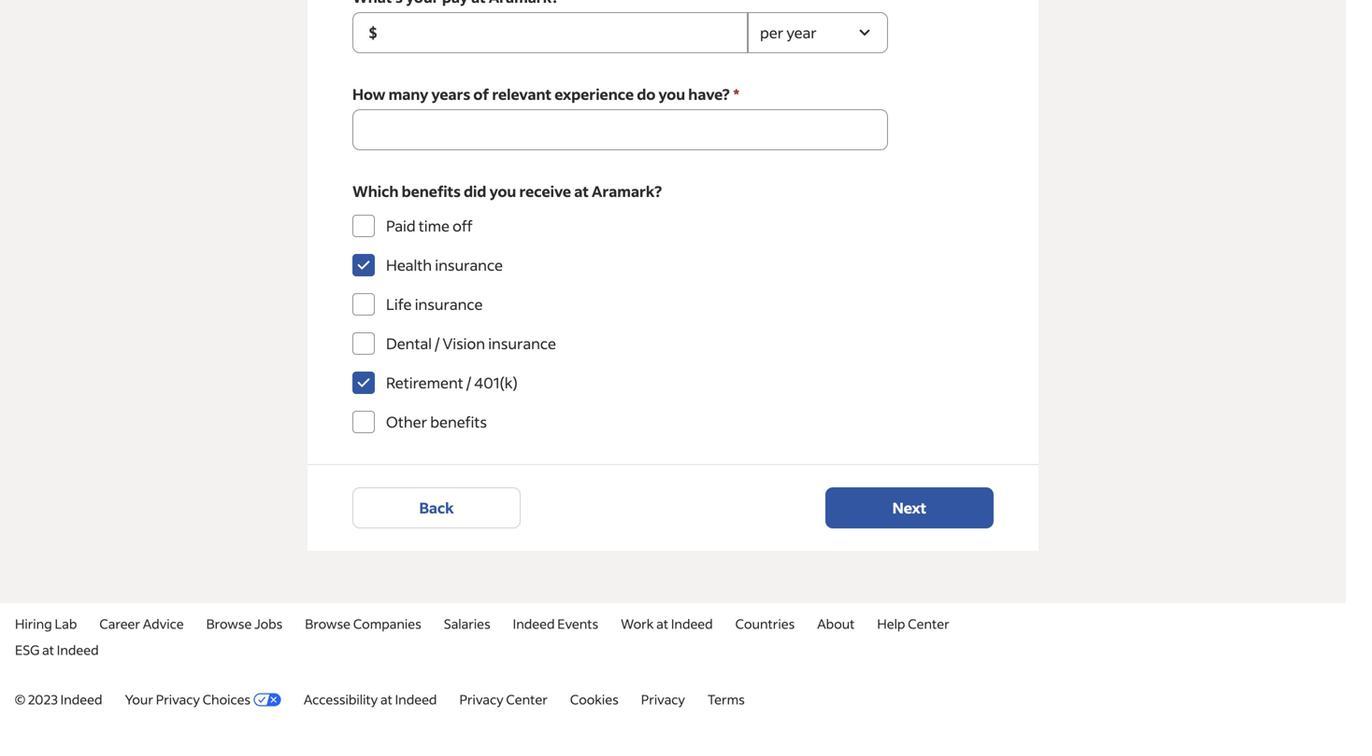 Task type: vqa. For each thing, say whether or not it's contained in the screenshot.
Browse Jobs Browse
yes



Task type: locate. For each thing, give the bounding box(es) containing it.
1 vertical spatial you
[[489, 182, 516, 201]]

2 vertical spatial group
[[352, 180, 888, 442]]

1 vertical spatial insurance
[[415, 295, 483, 314]]

advice
[[143, 616, 184, 633]]

hiring lab
[[15, 616, 77, 633]]

0 horizontal spatial center
[[506, 692, 548, 709]]

at right work
[[656, 616, 668, 633]]

1 browse from the left
[[206, 616, 252, 633]]

indeed right accessibility
[[395, 692, 437, 709]]

indeed for accessibility at indeed
[[395, 692, 437, 709]]

events
[[557, 616, 598, 633]]

0 vertical spatial benefits
[[402, 182, 461, 201]]

privacy link
[[641, 692, 685, 709]]

choices
[[203, 692, 251, 709]]

help
[[877, 616, 905, 633]]

center
[[908, 616, 949, 633], [506, 692, 548, 709]]

retirement
[[386, 373, 463, 393]]

insurance down health insurance
[[415, 295, 483, 314]]

1 vertical spatial group
[[352, 83, 888, 151]]

0 horizontal spatial you
[[489, 182, 516, 201]]

indeed left events
[[513, 616, 555, 633]]

browse for browse companies
[[305, 616, 351, 633]]

1 horizontal spatial center
[[908, 616, 949, 633]]

privacy left terms
[[641, 692, 685, 709]]

salaries
[[444, 616, 490, 633]]

1 vertical spatial center
[[506, 692, 548, 709]]

0 horizontal spatial privacy
[[156, 692, 200, 709]]

0 vertical spatial /
[[435, 334, 440, 353]]

benefits down retirement / 401(k)
[[430, 413, 487, 432]]

indeed right 2023
[[60, 692, 102, 709]]

privacy
[[156, 692, 200, 709], [459, 692, 503, 709], [641, 692, 685, 709]]

1 group from the top
[[352, 0, 888, 53]]

None number field
[[353, 13, 747, 52], [353, 110, 887, 150], [353, 13, 747, 52], [353, 110, 887, 150]]

at inside help center esg at indeed
[[42, 642, 54, 659]]

insurance up 401(k)
[[488, 334, 556, 353]]

benefits
[[402, 182, 461, 201], [430, 413, 487, 432]]

1 horizontal spatial privacy
[[459, 692, 503, 709]]

/ left 401(k)
[[466, 373, 471, 393]]

group
[[352, 0, 888, 53], [352, 83, 888, 151], [352, 180, 888, 442]]

0 vertical spatial group
[[352, 0, 888, 53]]

0 horizontal spatial /
[[435, 334, 440, 353]]

back button
[[352, 488, 521, 529]]

1 vertical spatial benefits
[[430, 413, 487, 432]]

dental
[[386, 334, 432, 353]]

2 privacy from the left
[[459, 692, 503, 709]]

you right the do
[[659, 85, 685, 104]]

how many years of relevant experience do you have? *
[[352, 85, 739, 104]]

you
[[659, 85, 685, 104], [489, 182, 516, 201]]

paid time off
[[386, 216, 473, 236]]

1 horizontal spatial browse
[[305, 616, 351, 633]]

jobs
[[254, 616, 283, 633]]

group containing which benefits did you receive at aramark?
[[352, 180, 888, 442]]

0 horizontal spatial browse
[[206, 616, 252, 633]]

accessibility
[[304, 692, 378, 709]]

browse companies link
[[305, 616, 421, 633]]

1 horizontal spatial /
[[466, 373, 471, 393]]

privacy down help center esg at indeed
[[459, 692, 503, 709]]

1 horizontal spatial you
[[659, 85, 685, 104]]

did
[[464, 182, 486, 201]]

countries link
[[735, 616, 795, 633]]

your
[[125, 692, 153, 709]]

center left "cookies"
[[506, 692, 548, 709]]

center for privacy center
[[506, 692, 548, 709]]

help center esg at indeed
[[15, 616, 949, 659]]

at right receive
[[574, 182, 589, 201]]

career
[[99, 616, 140, 633]]

/ for 401(k)
[[466, 373, 471, 393]]

indeed down the lab
[[57, 642, 99, 659]]

benefits for which
[[402, 182, 461, 201]]

center right the help
[[908, 616, 949, 633]]

benefits up paid time off
[[402, 182, 461, 201]]

you right did
[[489, 182, 516, 201]]

indeed right work
[[671, 616, 713, 633]]

your privacy choices link
[[125, 692, 281, 709]]

indeed for © 2023 indeed
[[60, 692, 102, 709]]

2 browse from the left
[[305, 616, 351, 633]]

/ left vision
[[435, 334, 440, 353]]

2 group from the top
[[352, 83, 888, 151]]

esg at indeed link
[[15, 642, 99, 659]]

browse right the jobs
[[305, 616, 351, 633]]

indeed events link
[[513, 616, 598, 633]]

0 vertical spatial insurance
[[435, 256, 503, 275]]

insurance down off in the top left of the page
[[435, 256, 503, 275]]

0 vertical spatial center
[[908, 616, 949, 633]]

at right accessibility
[[380, 692, 392, 709]]

browse left the jobs
[[206, 616, 252, 633]]

center inside help center esg at indeed
[[908, 616, 949, 633]]

of
[[473, 85, 489, 104]]

indeed
[[513, 616, 555, 633], [671, 616, 713, 633], [57, 642, 99, 659], [60, 692, 102, 709], [395, 692, 437, 709]]

at
[[574, 182, 589, 201], [656, 616, 668, 633], [42, 642, 54, 659], [380, 692, 392, 709]]

insurance
[[435, 256, 503, 275], [415, 295, 483, 314], [488, 334, 556, 353]]

2 horizontal spatial privacy
[[641, 692, 685, 709]]

/ for vision
[[435, 334, 440, 353]]

©
[[15, 692, 25, 709]]

at right esg
[[42, 642, 54, 659]]

browse
[[206, 616, 252, 633], [305, 616, 351, 633]]

3 privacy from the left
[[641, 692, 685, 709]]

privacy center
[[459, 692, 548, 709]]

3 group from the top
[[352, 180, 888, 442]]

privacy right your
[[156, 692, 200, 709]]

health insurance
[[386, 256, 503, 275]]

2023
[[28, 692, 58, 709]]

group containing how many years of relevant experience do you have?
[[352, 83, 888, 151]]

1 vertical spatial /
[[466, 373, 471, 393]]

career advice link
[[99, 616, 184, 633]]

/
[[435, 334, 440, 353], [466, 373, 471, 393]]

browse jobs
[[206, 616, 283, 633]]



Task type: describe. For each thing, give the bounding box(es) containing it.
© 2023 indeed
[[15, 692, 102, 709]]

insurance for life insurance
[[415, 295, 483, 314]]

next button
[[825, 488, 994, 529]]

center for help center esg at indeed
[[908, 616, 949, 633]]

hiring
[[15, 616, 52, 633]]

years
[[431, 85, 470, 104]]

time
[[419, 216, 450, 236]]

next
[[893, 499, 927, 518]]

many
[[388, 85, 428, 104]]

your privacy choices
[[125, 692, 251, 709]]

indeed inside help center esg at indeed
[[57, 642, 99, 659]]

lab
[[55, 616, 77, 633]]

esg
[[15, 642, 40, 659]]

how
[[352, 85, 385, 104]]

retirement / 401(k)
[[386, 373, 518, 393]]

work at indeed link
[[621, 616, 713, 633]]

vision
[[443, 334, 485, 353]]

terms link
[[708, 692, 745, 709]]

career advice
[[99, 616, 184, 633]]

which benefits did you receive at aramark?
[[352, 182, 662, 201]]

salaries link
[[444, 616, 490, 633]]

do
[[637, 85, 656, 104]]

accessibility at indeed link
[[304, 692, 437, 709]]

privacy center link
[[459, 692, 548, 709]]

privacy for privacy center
[[459, 692, 503, 709]]

which
[[352, 182, 399, 201]]

work
[[621, 616, 654, 633]]

browse for browse jobs
[[206, 616, 252, 633]]

receive
[[519, 182, 571, 201]]

0 vertical spatial you
[[659, 85, 685, 104]]

experience
[[555, 85, 634, 104]]

about
[[817, 616, 855, 633]]

work at indeed
[[621, 616, 713, 633]]

terms
[[708, 692, 745, 709]]

help center link
[[877, 616, 949, 633]]

life
[[386, 295, 412, 314]]

browse jobs link
[[206, 616, 283, 633]]

countries
[[735, 616, 795, 633]]

hiring lab link
[[15, 616, 77, 633]]

at inside group
[[574, 182, 589, 201]]

dental / vision insurance
[[386, 334, 556, 353]]

cookies link
[[570, 692, 619, 709]]

other benefits
[[386, 413, 487, 432]]

aramark?
[[592, 182, 662, 201]]

other
[[386, 413, 427, 432]]

privacy for privacy link
[[641, 692, 685, 709]]

1 privacy from the left
[[156, 692, 200, 709]]

paid
[[386, 216, 416, 236]]

2 vertical spatial insurance
[[488, 334, 556, 353]]

indeed events
[[513, 616, 598, 633]]

about link
[[817, 616, 855, 633]]

relevant
[[492, 85, 552, 104]]

browse companies
[[305, 616, 421, 633]]

off
[[453, 216, 473, 236]]

have?
[[688, 85, 730, 104]]

insurance for health insurance
[[435, 256, 503, 275]]

benefits for other
[[430, 413, 487, 432]]

401(k)
[[474, 373, 518, 393]]

accessibility at indeed
[[304, 692, 437, 709]]

health
[[386, 256, 432, 275]]

cookies
[[570, 692, 619, 709]]

*
[[733, 85, 739, 104]]

life insurance
[[386, 295, 483, 314]]

indeed for work at indeed
[[671, 616, 713, 633]]

back
[[419, 499, 454, 518]]

companies
[[353, 616, 421, 633]]



